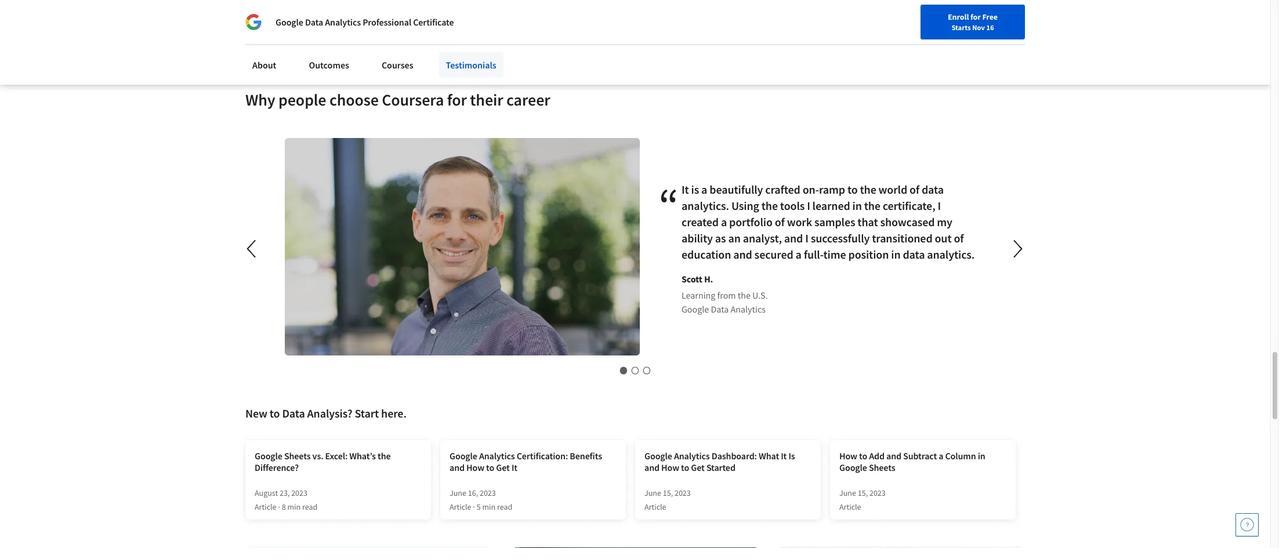 Task type: vqa. For each thing, say whether or not it's contained in the screenshot.
the rightmost of
yes



Task type: describe. For each thing, give the bounding box(es) containing it.
a left full-
[[796, 247, 802, 262]]

2 horizontal spatial of
[[954, 231, 964, 245]]

article for google sheets vs. excel: what's the difference?
[[255, 502, 277, 513]]

2
[[295, 18, 299, 29]]

sheets inside google sheets vs. excel: what's the difference?
[[284, 450, 311, 462]]

career
[[507, 90, 550, 110]]

and inside how to add and subtract a column in google sheets
[[887, 450, 902, 462]]

a right the is
[[702, 182, 708, 197]]

the inside scott h. learning from the u.s. google data analytics
[[738, 289, 751, 301]]

find your new career link
[[943, 12, 1027, 26]]

crafted
[[766, 182, 801, 197]]

2023 for certification:
[[480, 488, 496, 499]]

google inside scott h. learning from the u.s. google data analytics
[[682, 303, 709, 315]]

how to add and subtract a column in google sheets
[[840, 450, 986, 474]]

people
[[279, 90, 326, 110]]

to inside google analytics dashboard: what it is and how to get started
[[681, 462, 689, 474]]

analytics right more
[[325, 16, 361, 28]]

professional
[[363, 16, 411, 28]]

article for google analytics dashboard: what it is and how to get started
[[645, 502, 666, 513]]

free
[[983, 12, 998, 22]]

showcased
[[880, 215, 935, 229]]

transitioned
[[872, 231, 933, 245]]

enroll for free starts nov 16
[[948, 12, 998, 32]]

from
[[718, 289, 736, 301]]

google sheets vs. excel: what's the difference?
[[255, 450, 391, 474]]

new to data analysis? start here.
[[245, 406, 407, 421]]

"
[[659, 175, 679, 237]]

more
[[300, 18, 319, 29]]

nov
[[972, 23, 985, 32]]

started
[[707, 462, 736, 474]]

about
[[252, 59, 276, 71]]

what
[[759, 450, 779, 462]]

ability
[[682, 231, 713, 245]]

the up that
[[864, 198, 881, 213]]

is
[[789, 450, 795, 462]]

new inside find your new career link
[[982, 13, 997, 24]]

the inside google sheets vs. excel: what's the difference?
[[378, 450, 391, 462]]

google for google data analytics professional certificate
[[276, 16, 303, 28]]

education
[[682, 247, 731, 262]]

it inside " it is a beautifully crafted on-ramp to the world of data analytics. using the tools i learned in the certificate, i created a portfolio of work samples that showcased my ability as an analyst, and i successfully transitioned out of education and secured a full-time position in data analytics.
[[682, 182, 689, 197]]

certification:
[[517, 450, 568, 462]]

go to previous testimonial image
[[239, 235, 266, 263]]

min for difference?
[[287, 502, 301, 513]]

8
[[282, 502, 286, 513]]

analysis?
[[307, 406, 353, 421]]

why people choose coursera for their career
[[245, 90, 550, 110]]

work
[[787, 215, 812, 229]]

2023 for vs.
[[291, 488, 308, 499]]

1 horizontal spatial of
[[910, 182, 920, 197]]

courses
[[382, 59, 413, 71]]

help center image
[[1241, 518, 1254, 532]]

dashboard:
[[712, 450, 757, 462]]

it inside google analytics dashboard: what it is and how to get started
[[781, 450, 787, 462]]

how inside google analytics dashboard: what it is and how to get started
[[661, 462, 679, 474]]

how inside how to add and subtract a column in google sheets
[[840, 450, 858, 462]]

that
[[858, 215, 878, 229]]

0 vertical spatial analytics.
[[682, 198, 729, 213]]

tools
[[780, 198, 805, 213]]

google analytics certification: benefits and how to get it
[[450, 450, 602, 474]]

to inside " it is a beautifully crafted on-ramp to the world of data analytics. using the tools i learned in the certificate, i created a portfolio of work samples that showcased my ability as an analyst, and i successfully transitioned out of education and secured a full-time position in data analytics.
[[848, 182, 858, 197]]

beautifully
[[710, 182, 763, 197]]

article for how to add and subtract a column in google sheets
[[840, 502, 861, 513]]

i up my
[[938, 198, 941, 213]]

a inside how to add and subtract a column in google sheets
[[939, 450, 944, 462]]

1 vertical spatial in
[[891, 247, 901, 262]]

time
[[824, 247, 846, 262]]

data inside scott h. learning from the u.s. google data analytics
[[711, 303, 729, 315]]

is
[[691, 182, 699, 197]]

analytics inside google analytics dashboard: what it is and how to get started
[[674, 450, 710, 462]]

as
[[715, 231, 726, 245]]

coursera
[[382, 90, 444, 110]]

an
[[728, 231, 741, 245]]

show
[[273, 18, 293, 29]]

2023 for add
[[870, 488, 886, 499]]

1 horizontal spatial analytics.
[[927, 247, 975, 262]]

15, for to
[[663, 488, 673, 499]]

min for to
[[482, 502, 496, 513]]

excel:
[[325, 450, 348, 462]]

samples
[[815, 215, 856, 229]]

learned
[[813, 198, 850, 213]]

5
[[477, 502, 481, 513]]

for inside enroll for free starts nov 16
[[971, 12, 981, 22]]

full-
[[804, 247, 824, 262]]

to inside how to add and subtract a column in google sheets
[[859, 450, 868, 462]]

secured
[[755, 247, 794, 262]]

testimonials link
[[439, 52, 504, 78]]

1 vertical spatial new
[[245, 406, 267, 421]]

analytics inside scott h. learning from the u.s. google data analytics
[[731, 303, 766, 315]]

courses link
[[375, 52, 420, 78]]

the left world
[[860, 182, 877, 197]]

successfully
[[811, 231, 870, 245]]

· for difference?
[[278, 502, 280, 513]]

certificate
[[413, 16, 454, 28]]

go to next testimonial image
[[1005, 235, 1032, 263]]

google for google sheets vs. excel: what's the difference?
[[255, 450, 282, 462]]

here.
[[381, 406, 407, 421]]

world
[[879, 182, 908, 197]]

benefits
[[570, 450, 602, 462]]

june 15, 2023 article for google
[[840, 488, 886, 513]]

vs.
[[313, 450, 324, 462]]

in inside how to add and subtract a column in google sheets
[[978, 450, 986, 462]]



Task type: locate. For each thing, give the bounding box(es) containing it.
3 article from the left
[[645, 502, 666, 513]]

read inside june 16, 2023 article · 5 min read
[[497, 502, 512, 513]]

august 23, 2023 article · 8 min read
[[255, 488, 318, 513]]

min right 5
[[482, 502, 496, 513]]

show 2 more button
[[264, 13, 328, 34]]

1 horizontal spatial 15,
[[858, 488, 868, 499]]

3 june from the left
[[840, 488, 856, 499]]

show 2 more
[[273, 18, 319, 29]]

it inside google analytics certification: benefits and how to get it
[[512, 462, 518, 474]]

1 horizontal spatial get
[[691, 462, 705, 474]]

1 horizontal spatial how
[[661, 462, 679, 474]]

read right 5
[[497, 502, 512, 513]]

1 vertical spatial analytics.
[[927, 247, 975, 262]]

h.
[[704, 273, 713, 285]]

0 vertical spatial in
[[853, 198, 862, 213]]

0 vertical spatial of
[[910, 182, 920, 197]]

0 vertical spatial new
[[982, 13, 997, 24]]

1 horizontal spatial new
[[982, 13, 997, 24]]

" it is a beautifully crafted on-ramp to the world of data analytics. using the tools i learned in the certificate, i created a portfolio of work samples that showcased my ability as an analyst, and i successfully transitioned out of education and secured a full-time position in data analytics.
[[659, 175, 975, 262]]

on-
[[803, 182, 819, 197]]

2023 down google analytics dashboard: what it is and how to get started
[[675, 488, 691, 499]]

career
[[999, 13, 1021, 24]]

0 horizontal spatial how
[[467, 462, 485, 474]]

1 horizontal spatial for
[[971, 12, 981, 22]]

it left is
[[781, 450, 787, 462]]

1 read from the left
[[302, 502, 318, 513]]

in right column
[[978, 450, 986, 462]]

analytics left dashboard:
[[674, 450, 710, 462]]

to up june 16, 2023 article · 5 min read
[[486, 462, 494, 474]]

2023 for dashboard:
[[675, 488, 691, 499]]

how left started
[[661, 462, 679, 474]]

1 june 15, 2023 article from the left
[[645, 488, 691, 513]]

about link
[[245, 52, 283, 78]]

2 2023 from the left
[[480, 488, 496, 499]]

june 15, 2023 article for to
[[645, 488, 691, 513]]

2 article from the left
[[450, 502, 471, 513]]

read inside august 23, 2023 article · 8 min read
[[302, 502, 318, 513]]

google for google analytics certification: benefits and how to get it
[[450, 450, 477, 462]]

· for to
[[473, 502, 475, 513]]

2 get from the left
[[691, 462, 705, 474]]

0 horizontal spatial sheets
[[284, 450, 311, 462]]

get left started
[[691, 462, 705, 474]]

min inside june 16, 2023 article · 5 min read
[[482, 502, 496, 513]]

what's
[[349, 450, 376, 462]]

0 horizontal spatial new
[[245, 406, 267, 421]]

·
[[278, 502, 280, 513], [473, 502, 475, 513]]

article for google analytics certification: benefits and how to get it
[[450, 502, 471, 513]]

google inside how to add and subtract a column in google sheets
[[840, 462, 867, 474]]

to
[[848, 182, 858, 197], [270, 406, 280, 421], [859, 450, 868, 462], [486, 462, 494, 474], [681, 462, 689, 474]]

testimonials
[[446, 59, 497, 71]]

to up difference?
[[270, 406, 280, 421]]

find your new career
[[949, 13, 1021, 24]]

a up 'as' at the right top
[[721, 215, 727, 229]]

read right 8
[[302, 502, 318, 513]]

to right the ramp
[[848, 182, 858, 197]]

to left started
[[681, 462, 689, 474]]

0 horizontal spatial ·
[[278, 502, 280, 513]]

2 vertical spatial in
[[978, 450, 986, 462]]

ramp
[[819, 182, 845, 197]]

2023 right 16,
[[480, 488, 496, 499]]

15,
[[663, 488, 673, 499], [858, 488, 868, 499]]

to inside google analytics certification: benefits and how to get it
[[486, 462, 494, 474]]

scott
[[682, 273, 703, 285]]

0 horizontal spatial it
[[512, 462, 518, 474]]

choose
[[330, 90, 379, 110]]

1 vertical spatial data
[[903, 247, 925, 262]]

1 min from the left
[[287, 502, 301, 513]]

1 15, from the left
[[663, 488, 673, 499]]

2023 right 23,
[[291, 488, 308, 499]]

1 vertical spatial of
[[775, 215, 785, 229]]

june 16, 2023 article · 5 min read
[[450, 488, 512, 513]]

16
[[987, 23, 994, 32]]

0 horizontal spatial min
[[287, 502, 301, 513]]

the down "crafted"
[[762, 198, 778, 213]]

data
[[922, 182, 944, 197], [903, 247, 925, 262]]

read for difference?
[[302, 502, 318, 513]]

sheets left subtract on the right
[[869, 462, 896, 474]]

analytics left certification:
[[479, 450, 515, 462]]

2 vertical spatial of
[[954, 231, 964, 245]]

2 · from the left
[[473, 502, 475, 513]]

menu item
[[1027, 12, 1102, 49]]

data left analysis?
[[282, 406, 305, 421]]

a
[[702, 182, 708, 197], [721, 215, 727, 229], [796, 247, 802, 262], [939, 450, 944, 462]]

in down transitioned
[[891, 247, 901, 262]]

of right out
[[954, 231, 964, 245]]

0 horizontal spatial june 15, 2023 article
[[645, 488, 691, 513]]

i right the tools
[[807, 198, 810, 213]]

1 horizontal spatial it
[[682, 182, 689, 197]]

how left add
[[840, 450, 858, 462]]

2 horizontal spatial how
[[840, 450, 858, 462]]

min right 8
[[287, 502, 301, 513]]

position
[[849, 247, 889, 262]]

and
[[784, 231, 803, 245], [734, 247, 752, 262], [887, 450, 902, 462], [450, 462, 465, 474], [645, 462, 660, 474]]

2 vertical spatial data
[[282, 406, 305, 421]]

1 horizontal spatial ·
[[473, 502, 475, 513]]

0 horizontal spatial get
[[496, 462, 510, 474]]

analyst,
[[743, 231, 782, 245]]

certificate,
[[883, 198, 936, 213]]

data down transitioned
[[903, 247, 925, 262]]

2 min from the left
[[482, 502, 496, 513]]

difference?
[[255, 462, 299, 474]]

slides element
[[266, 365, 1004, 377]]

article inside june 16, 2023 article · 5 min read
[[450, 502, 471, 513]]

why
[[245, 90, 275, 110]]

0 horizontal spatial of
[[775, 215, 785, 229]]

analytics inside google analytics certification: benefits and how to get it
[[479, 450, 515, 462]]

1 vertical spatial data
[[711, 303, 729, 315]]

how inside google analytics certification: benefits and how to get it
[[467, 462, 485, 474]]

1 vertical spatial for
[[447, 90, 467, 110]]

it up june 16, 2023 article · 5 min read
[[512, 462, 518, 474]]

get
[[496, 462, 510, 474], [691, 462, 705, 474]]

get up june 16, 2023 article · 5 min read
[[496, 462, 510, 474]]

the right 'what's'
[[378, 450, 391, 462]]

0 horizontal spatial read
[[302, 502, 318, 513]]

june for google analytics dashboard: what it is and how to get started
[[645, 488, 661, 499]]

1 · from the left
[[278, 502, 280, 513]]

3 2023 from the left
[[675, 488, 691, 499]]

outcomes
[[309, 59, 349, 71]]

1 horizontal spatial june 15, 2023 article
[[840, 488, 886, 513]]

go to previous testimonial image
[[247, 240, 256, 258]]

of left work
[[775, 215, 785, 229]]

1 june from the left
[[450, 488, 466, 499]]

article
[[255, 502, 277, 513], [450, 502, 471, 513], [645, 502, 666, 513], [840, 502, 861, 513]]

min
[[287, 502, 301, 513], [482, 502, 496, 513]]

· left 8
[[278, 502, 280, 513]]

june
[[450, 488, 466, 499], [645, 488, 661, 499], [840, 488, 856, 499]]

using
[[732, 198, 759, 213]]

my
[[937, 215, 953, 229]]

their
[[470, 90, 503, 110]]

google inside google sheets vs. excel: what's the difference?
[[255, 450, 282, 462]]

4 2023 from the left
[[870, 488, 886, 499]]

google inside google analytics dashboard: what it is and how to get started
[[645, 450, 672, 462]]

2 horizontal spatial in
[[978, 450, 986, 462]]

your
[[965, 13, 981, 24]]

subtract
[[903, 450, 937, 462]]

start
[[355, 406, 379, 421]]

for
[[971, 12, 981, 22], [447, 90, 467, 110]]

article inside august 23, 2023 article · 8 min read
[[255, 502, 277, 513]]

a left column
[[939, 450, 944, 462]]

2023 inside august 23, 2023 article · 8 min read
[[291, 488, 308, 499]]

4 article from the left
[[840, 502, 861, 513]]

0 vertical spatial data
[[305, 16, 323, 28]]

u.s.
[[753, 289, 768, 301]]

· inside august 23, 2023 article · 8 min read
[[278, 502, 280, 513]]

2 read from the left
[[497, 502, 512, 513]]

23,
[[280, 488, 290, 499]]

i
[[807, 198, 810, 213], [938, 198, 941, 213], [805, 231, 809, 245]]

1 article from the left
[[255, 502, 277, 513]]

analytics. up created
[[682, 198, 729, 213]]

· left 5
[[473, 502, 475, 513]]

google inside google analytics certification: benefits and how to get it
[[450, 450, 477, 462]]

june for google analytics certification: benefits and how to get it
[[450, 488, 466, 499]]

of up "certificate,"
[[910, 182, 920, 197]]

learning
[[682, 289, 716, 301]]

get inside google analytics certification: benefits and how to get it
[[496, 462, 510, 474]]

2023
[[291, 488, 308, 499], [480, 488, 496, 499], [675, 488, 691, 499], [870, 488, 886, 499]]

1 horizontal spatial min
[[482, 502, 496, 513]]

2 horizontal spatial june
[[840, 488, 856, 499]]

0 vertical spatial data
[[922, 182, 944, 197]]

2 june 15, 2023 article from the left
[[840, 488, 886, 513]]

0 horizontal spatial analytics.
[[682, 198, 729, 213]]

and inside google analytics dashboard: what it is and how to get started
[[645, 462, 660, 474]]

june inside june 16, 2023 article · 5 min read
[[450, 488, 466, 499]]

1 horizontal spatial june
[[645, 488, 661, 499]]

min inside august 23, 2023 article · 8 min read
[[287, 502, 301, 513]]

2023 inside june 16, 2023 article · 5 min read
[[480, 488, 496, 499]]

sheets inside how to add and subtract a column in google sheets
[[869, 462, 896, 474]]

to left add
[[859, 450, 868, 462]]

and inside google analytics certification: benefits and how to get it
[[450, 462, 465, 474]]

created
[[682, 215, 719, 229]]

new
[[982, 13, 997, 24], [245, 406, 267, 421]]

for up nov at the top right
[[971, 12, 981, 22]]

0 horizontal spatial in
[[853, 198, 862, 213]]

None search field
[[165, 7, 444, 30]]

google data analytics professional certificate
[[276, 16, 454, 28]]

15, for google
[[858, 488, 868, 499]]

16,
[[468, 488, 478, 499]]

read for to
[[497, 502, 512, 513]]

i up full-
[[805, 231, 809, 245]]

out
[[935, 231, 952, 245]]

for left their
[[447, 90, 467, 110]]

in
[[853, 198, 862, 213], [891, 247, 901, 262], [978, 450, 986, 462]]

0 horizontal spatial june
[[450, 488, 466, 499]]

0 horizontal spatial for
[[447, 90, 467, 110]]

column
[[946, 450, 976, 462]]

sheets left 'vs.'
[[284, 450, 311, 462]]

get inside google analytics dashboard: what it is and how to get started
[[691, 462, 705, 474]]

data right 2 on the top left of page
[[305, 16, 323, 28]]

2 horizontal spatial it
[[781, 450, 787, 462]]

1 get from the left
[[496, 462, 510, 474]]

0 horizontal spatial 15,
[[663, 488, 673, 499]]

of
[[910, 182, 920, 197], [775, 215, 785, 229], [954, 231, 964, 245]]

scott h. learning from the u.s. google data analytics
[[682, 273, 768, 315]]

0 vertical spatial for
[[971, 12, 981, 22]]

the left the u.s.
[[738, 289, 751, 301]]

analytics. down out
[[927, 247, 975, 262]]

how up 16,
[[467, 462, 485, 474]]

1 horizontal spatial sheets
[[869, 462, 896, 474]]

1 horizontal spatial read
[[497, 502, 512, 513]]

· inside june 16, 2023 article · 5 min read
[[473, 502, 475, 513]]

enroll
[[948, 12, 969, 22]]

find
[[949, 13, 964, 24]]

it left the is
[[682, 182, 689, 197]]

1 horizontal spatial in
[[891, 247, 901, 262]]

it
[[682, 182, 689, 197], [781, 450, 787, 462], [512, 462, 518, 474]]

2023 down add
[[870, 488, 886, 499]]

data down from
[[711, 303, 729, 315]]

outcomes link
[[302, 52, 356, 78]]

data
[[305, 16, 323, 28], [711, 303, 729, 315], [282, 406, 305, 421]]

2 june from the left
[[645, 488, 661, 499]]

portfolio
[[729, 215, 773, 229]]

in up that
[[853, 198, 862, 213]]

2 15, from the left
[[858, 488, 868, 499]]

google image
[[245, 14, 262, 30]]

google for google analytics dashboard: what it is and how to get started
[[645, 450, 672, 462]]

add
[[869, 450, 885, 462]]

data up "certificate,"
[[922, 182, 944, 197]]

google analytics dashboard: what it is and how to get started
[[645, 450, 795, 474]]

analytics down the u.s.
[[731, 303, 766, 315]]

1 2023 from the left
[[291, 488, 308, 499]]

august
[[255, 488, 278, 499]]

june for how to add and subtract a column in google sheets
[[840, 488, 856, 499]]

starts
[[952, 23, 971, 32]]



